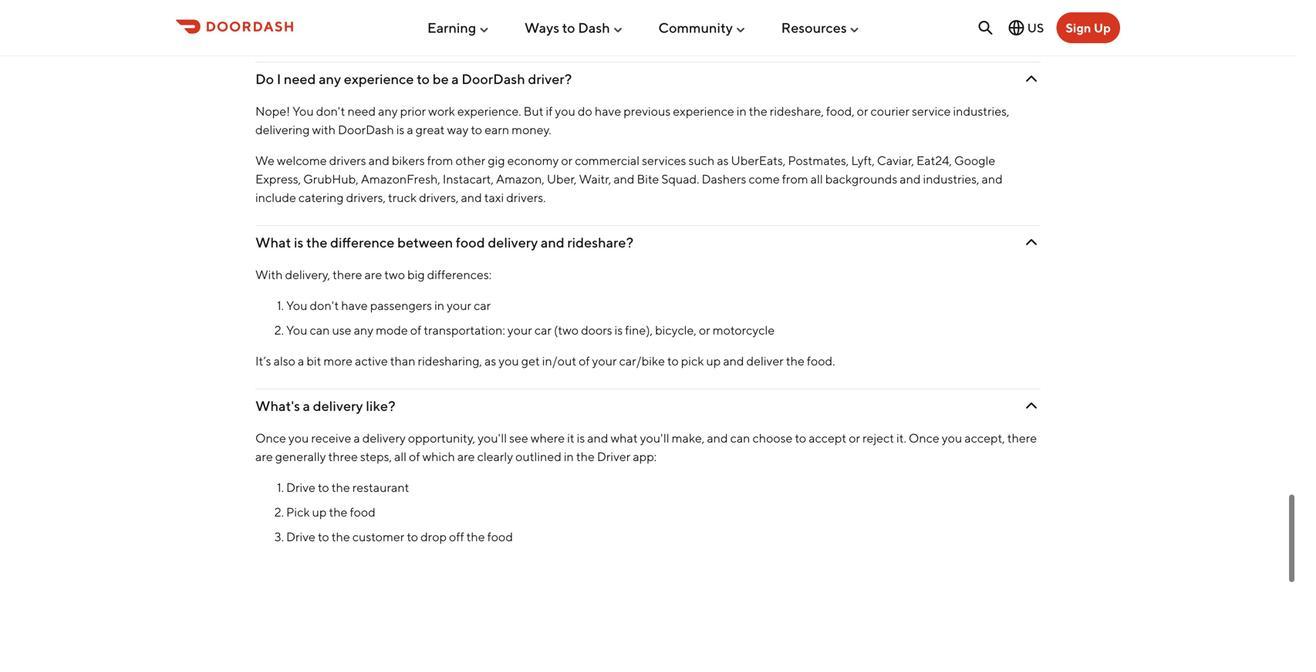 Task type: describe. For each thing, give the bounding box(es) containing it.
1 vertical spatial food
[[350, 505, 376, 520]]

industries, inside nope! you don't need any prior work experience. but if you do have previous experience in the rideshare, food, or courier service industries, delivering with doordash is a great way to earn money.
[[953, 104, 1009, 118]]

restaurant
[[352, 480, 409, 495]]

a right what's
[[303, 398, 310, 414]]

1 vertical spatial car
[[534, 323, 552, 337]]

many
[[628, 8, 658, 23]]

1 vertical spatial from
[[782, 172, 808, 186]]

receive
[[311, 431, 351, 445]]

of right mode on the left of the page
[[410, 323, 421, 337]]

pick
[[681, 354, 704, 368]]

1 drivers, from the left
[[346, 190, 386, 205]]

with delivery, there are two big differences:
[[255, 267, 491, 282]]

experience inside nope! you don't need any prior work experience. but if you do have previous experience in the rideshare, food, or courier service industries, delivering with doordash is a great way to earn money.
[[673, 104, 734, 118]]

can up practically
[[279, 8, 299, 23]]

what is the difference between food delivery and rideshare?
[[255, 234, 633, 251]]

can left globe line image
[[952, 8, 972, 23]]

in up transportation:
[[434, 298, 444, 313]]

it.
[[896, 431, 906, 445]]

2 per from the left
[[846, 8, 864, 23]]

lyft,
[[851, 153, 875, 168]]

do i need any experience to be a doordash driver?
[[255, 71, 572, 87]]

meaning
[[441, 8, 490, 23]]

are left two
[[365, 267, 382, 282]]

driver
[[597, 449, 631, 464]]

chevron down image for what is the difference between food delivery and rideshare?
[[1022, 233, 1041, 252]]

and up the amazonfresh,
[[368, 153, 389, 168]]

nope!
[[255, 104, 290, 118]]

do
[[578, 104, 592, 118]]

is inside nope! you don't need any prior work experience. but if you do have previous experience in the rideshare, food, or courier service industries, delivering with doordash is a great way to earn money.
[[396, 122, 404, 137]]

include
[[255, 190, 296, 205]]

drivers.
[[506, 190, 546, 205]]

1 vertical spatial up
[[312, 505, 327, 520]]

need inside nope! you don't need any prior work experience. but if you do have previous experience in the rideshare, food, or courier service industries, delivering with doordash is a great way to earn money.
[[347, 104, 376, 118]]

nope! you don't need any prior work experience. but if you do have previous experience in the rideshare, food, or courier service industries, delivering with doordash is a great way to earn money.
[[255, 104, 1009, 137]]

you can use any mode of transportation: your car (two doors is fine), bicycle, or motorcycle
[[286, 323, 775, 337]]

grubhub,
[[303, 172, 358, 186]]

rideshare,
[[770, 104, 824, 118]]

earn
[[485, 122, 509, 137]]

sign up
[[1066, 20, 1111, 35]]

a inside the you can dash whenever you want, meaning you are in control of how many hours you want to dash per day or per week -- and you can dash practically anywhere. it's a great alternative to seasonal, temporary, and part-time work.
[[391, 27, 397, 41]]

1 vertical spatial as
[[484, 354, 496, 368]]

use
[[332, 323, 351, 337]]

bite
[[637, 172, 659, 186]]

to left "dash"
[[562, 19, 575, 36]]

1 - from the left
[[898, 8, 901, 23]]

time
[[671, 27, 696, 41]]

pick up the food
[[286, 505, 376, 520]]

drive for drive to the customer to drop off the food
[[286, 530, 315, 544]]

and right week
[[906, 8, 927, 23]]

doors
[[581, 323, 612, 337]]

backgrounds
[[825, 172, 897, 186]]

0 horizontal spatial have
[[341, 298, 368, 313]]

2 horizontal spatial food
[[487, 530, 513, 544]]

what's a delivery like?
[[255, 398, 395, 414]]

way
[[447, 122, 469, 137]]

or inside we welcome drivers and bikers from other gig economy or commercial services such as ubereats, postmates, lyft, caviar, eat24, google express, grubhub, amazonfresh, instacart, amazon, uber, waitr, and bite squad. dashers come from all backgrounds and industries, and include catering drivers, truck drivers, and taxi drivers.
[[561, 153, 573, 168]]

and down google
[[982, 172, 1003, 186]]

drive to the customer to drop off the food
[[286, 530, 513, 544]]

chevron down image
[[1022, 397, 1041, 415]]

customer
[[352, 530, 404, 544]]

but
[[524, 104, 543, 118]]

don't inside nope! you don't need any prior work experience. but if you do have previous experience in the rideshare, food, or courier service industries, delivering with doordash is a great way to earn money.
[[316, 104, 345, 118]]

we
[[255, 153, 275, 168]]

food,
[[826, 104, 854, 118]]

once you receive a delivery opportunity, you'll see where it is and what you'll make, and can choose to accept or reject it. once you accept, there are generally three steps, all of which are clearly outlined in the driver app:
[[255, 431, 1037, 464]]

delivering
[[255, 122, 310, 137]]

have inside nope! you don't need any prior work experience. but if you do have previous experience in the rideshare, food, or courier service industries, delivering with doordash is a great way to earn money.
[[595, 104, 621, 118]]

are right which
[[457, 449, 475, 464]]

express,
[[255, 172, 301, 186]]

we welcome drivers and bikers from other gig economy or commercial services such as ubereats, postmates, lyft, caviar, eat24, google express, grubhub, amazonfresh, instacart, amazon, uber, waitr, and bite squad. dashers come from all backgrounds and industries, and include catering drivers, truck drivers, and taxi drivers.
[[255, 153, 1003, 205]]

drive to the restaurant
[[286, 480, 409, 495]]

to up pick up the food
[[318, 480, 329, 495]]

experience.
[[457, 104, 521, 118]]

or right bicycle,
[[699, 323, 710, 337]]

community link
[[658, 13, 747, 42]]

you don't have passengers in your car
[[286, 298, 491, 313]]

is left fine),
[[615, 323, 623, 337]]

0 horizontal spatial from
[[427, 153, 453, 168]]

see
[[509, 431, 528, 445]]

dash
[[578, 19, 610, 36]]

fine),
[[625, 323, 653, 337]]

part-
[[643, 27, 671, 41]]

0 vertical spatial need
[[284, 71, 316, 87]]

2 drivers, from the left
[[419, 190, 459, 205]]

the right off on the left bottom of the page
[[466, 530, 485, 544]]

other
[[456, 153, 485, 168]]

and left bite
[[614, 172, 635, 186]]

as inside we welcome drivers and bikers from other gig economy or commercial services such as ubereats, postmates, lyft, caviar, eat24, google express, grubhub, amazonfresh, instacart, amazon, uber, waitr, and bite squad. dashers come from all backgrounds and industries, and include catering drivers, truck drivers, and taxi drivers.
[[717, 153, 729, 168]]

to inside nope! you don't need any prior work experience. but if you do have previous experience in the rideshare, food, or courier service industries, delivering with doordash is a great way to earn money.
[[471, 122, 482, 137]]

which
[[422, 449, 455, 464]]

want
[[717, 8, 744, 23]]

to left seasonal,
[[492, 27, 503, 41]]

previous
[[624, 104, 671, 118]]

car/bike
[[619, 354, 665, 368]]

is right what
[[294, 234, 303, 251]]

2 you'll from the left
[[640, 431, 669, 445]]

rideshare?
[[567, 234, 633, 251]]

how
[[602, 8, 626, 23]]

can left 'use'
[[310, 323, 330, 337]]

courier
[[871, 104, 910, 118]]

you right week
[[929, 8, 950, 23]]

the down pick up the food
[[332, 530, 350, 544]]

drivers
[[329, 153, 366, 168]]

gig
[[488, 153, 505, 168]]

0 vertical spatial delivery
[[488, 234, 538, 251]]

be
[[432, 71, 449, 87]]

work
[[428, 104, 455, 118]]

reject
[[862, 431, 894, 445]]

ubereats,
[[731, 153, 786, 168]]

ridesharing,
[[418, 354, 482, 368]]

you for you don't have passengers in your car
[[286, 298, 307, 313]]

off
[[449, 530, 464, 544]]

waitr,
[[579, 172, 611, 186]]

bicycle,
[[655, 323, 696, 337]]

money.
[[512, 122, 551, 137]]

earning link
[[427, 13, 490, 42]]

globe line image
[[1007, 19, 1026, 37]]

resources
[[781, 19, 847, 36]]

delivery,
[[285, 267, 330, 282]]

you up the generally
[[288, 431, 309, 445]]

you left accept,
[[942, 431, 962, 445]]

are left the generally
[[255, 449, 273, 464]]

you left get
[[499, 354, 519, 368]]

squad.
[[661, 172, 699, 186]]

bit
[[307, 354, 321, 368]]

great inside nope! you don't need any prior work experience. but if you do have previous experience in the rideshare, food, or courier service industries, delivering with doordash is a great way to earn money.
[[416, 122, 445, 137]]

us
[[1027, 20, 1044, 35]]

and down instacart,
[[461, 190, 482, 205]]

bikers
[[392, 153, 425, 168]]

2 - from the left
[[901, 8, 904, 23]]

hours
[[661, 8, 692, 23]]

more
[[324, 354, 353, 368]]

all inside we welcome drivers and bikers from other gig economy or commercial services such as ubereats, postmates, lyft, caviar, eat24, google express, grubhub, amazonfresh, instacart, amazon, uber, waitr, and bite squad. dashers come from all backgrounds and industries, and include catering drivers, truck drivers, and taxi drivers.
[[811, 172, 823, 186]]

than
[[390, 354, 415, 368]]

or inside once you receive a delivery opportunity, you'll see where it is and what you'll make, and can choose to accept or reject it. once you accept, there are generally three steps, all of which are clearly outlined in the driver app:
[[849, 431, 860, 445]]

3 dash from the left
[[974, 8, 1001, 23]]

in inside nope! you don't need any prior work experience. but if you do have previous experience in the rideshare, food, or courier service industries, delivering with doordash is a great way to earn money.
[[737, 104, 747, 118]]

to right 'want'
[[746, 8, 758, 23]]

what's
[[255, 398, 300, 414]]

whenever
[[330, 8, 384, 23]]



Task type: vqa. For each thing, say whether or not it's contained in the screenshot.
the new to the left
no



Task type: locate. For each thing, give the bounding box(es) containing it.
have up 'use'
[[341, 298, 368, 313]]

0 horizontal spatial experience
[[344, 71, 414, 87]]

2 horizontal spatial dash
[[974, 8, 1001, 23]]

0 vertical spatial great
[[400, 27, 429, 41]]

1 horizontal spatial any
[[354, 323, 373, 337]]

food right off on the left bottom of the page
[[487, 530, 513, 544]]

all inside once you receive a delivery opportunity, you'll see where it is and what you'll make, and can choose to accept or reject it. once you accept, there are generally three steps, all of which are clearly outlined in the driver app:
[[394, 449, 407, 464]]

industries, up google
[[953, 104, 1009, 118]]

all right steps,
[[394, 449, 407, 464]]

and left rideshare?
[[541, 234, 565, 251]]

the up pick up the food
[[332, 480, 350, 495]]

0 horizontal spatial your
[[447, 298, 471, 313]]

up right pick at right
[[706, 354, 721, 368]]

0 horizontal spatial there
[[333, 267, 362, 282]]

you for you can dash whenever you want, meaning you are in control of how many hours you want to dash per day or per week -- and you can dash practically anywhere. it's a great alternative to seasonal, temporary, and part-time work.
[[255, 8, 277, 23]]

1 horizontal spatial drivers,
[[419, 190, 459, 205]]

to right way
[[471, 122, 482, 137]]

there down chevron down image
[[1007, 431, 1037, 445]]

1 horizontal spatial experience
[[673, 104, 734, 118]]

all down the postmates,
[[811, 172, 823, 186]]

or right food,
[[857, 104, 868, 118]]

prior
[[400, 104, 426, 118]]

chevron down image for do i need any experience to be a doordash driver?
[[1022, 70, 1041, 88]]

motorcycle
[[713, 323, 775, 337]]

and down many
[[620, 27, 641, 41]]

your
[[447, 298, 471, 313], [507, 323, 532, 337], [592, 354, 617, 368]]

accept
[[809, 431, 846, 445]]

of right in/out on the bottom left of page
[[579, 354, 590, 368]]

google
[[954, 153, 995, 168]]

from left other
[[427, 153, 453, 168]]

is inside once you receive a delivery opportunity, you'll see where it is and what you'll make, and can choose to accept or reject it. once you accept, there are generally three steps, all of which are clearly outlined in the driver app:
[[577, 431, 585, 445]]

1 horizontal spatial have
[[595, 104, 621, 118]]

with
[[312, 122, 336, 137]]

0 horizontal spatial dash
[[301, 8, 328, 23]]

great down want, on the top of page
[[400, 27, 429, 41]]

need up drivers
[[347, 104, 376, 118]]

0 vertical spatial car
[[474, 298, 491, 313]]

any inside nope! you don't need any prior work experience. but if you do have previous experience in the rideshare, food, or courier service industries, delivering with doordash is a great way to earn money.
[[378, 104, 398, 118]]

0 horizontal spatial any
[[319, 71, 341, 87]]

1 once from the left
[[255, 431, 286, 445]]

in inside once you receive a delivery opportunity, you'll see where it is and what you'll make, and can choose to accept or reject it. once you accept, there are generally three steps, all of which are clearly outlined in the driver app:
[[564, 449, 574, 464]]

1 horizontal spatial per
[[846, 8, 864, 23]]

2 drive from the top
[[286, 530, 315, 544]]

mode
[[376, 323, 408, 337]]

sign up button
[[1056, 12, 1120, 43]]

the left food. on the bottom right
[[786, 354, 804, 368]]

2 vertical spatial food
[[487, 530, 513, 544]]

0 vertical spatial don't
[[316, 104, 345, 118]]

1 vertical spatial don't
[[310, 298, 339, 313]]

delivery up receive
[[313, 398, 363, 414]]

or right the day
[[832, 8, 843, 23]]

you right if
[[555, 104, 575, 118]]

experience
[[344, 71, 414, 87], [673, 104, 734, 118]]

is
[[396, 122, 404, 137], [294, 234, 303, 251], [615, 323, 623, 337], [577, 431, 585, 445]]

choose
[[753, 431, 793, 445]]

1 horizontal spatial dash
[[760, 8, 786, 23]]

food down drive to the restaurant
[[350, 505, 376, 520]]

practically
[[255, 27, 312, 41]]

a left "bit"
[[298, 354, 304, 368]]

amazon,
[[496, 172, 544, 186]]

0 vertical spatial from
[[427, 153, 453, 168]]

1 vertical spatial great
[[416, 122, 445, 137]]

what
[[611, 431, 638, 445]]

you up work.
[[694, 8, 715, 23]]

doordash up experience.
[[462, 71, 525, 87]]

and up driver
[[587, 431, 608, 445]]

is down prior
[[396, 122, 404, 137]]

you can dash whenever you want, meaning you are in control of how many hours you want to dash per day or per week -- and you can dash practically anywhere. it's a great alternative to seasonal, temporary, and part-time work.
[[255, 8, 1001, 41]]

1 vertical spatial any
[[378, 104, 398, 118]]

0 horizontal spatial once
[[255, 431, 286, 445]]

1 vertical spatial there
[[1007, 431, 1037, 445]]

truck
[[388, 190, 417, 205]]

ways to dash
[[525, 19, 610, 36]]

doordash
[[462, 71, 525, 87], [338, 122, 394, 137]]

clearly
[[477, 449, 513, 464]]

as up dashers
[[717, 153, 729, 168]]

or
[[832, 8, 843, 23], [857, 104, 868, 118], [561, 153, 573, 168], [699, 323, 710, 337], [849, 431, 860, 445]]

0 vertical spatial drive
[[286, 480, 315, 495]]

dash right 'want'
[[760, 8, 786, 23]]

three
[[328, 449, 358, 464]]

you up it's
[[386, 8, 407, 23]]

2 horizontal spatial your
[[592, 354, 617, 368]]

1 vertical spatial experience
[[673, 104, 734, 118]]

anywhere.
[[314, 27, 371, 41]]

doordash inside nope! you don't need any prior work experience. but if you do have previous experience in the rideshare, food, or courier service industries, delivering with doordash is a great way to earn money.
[[338, 122, 394, 137]]

to left pick at right
[[667, 354, 679, 368]]

delivery up steps,
[[362, 431, 406, 445]]

from
[[427, 153, 453, 168], [782, 172, 808, 186]]

and
[[906, 8, 927, 23], [620, 27, 641, 41], [368, 153, 389, 168], [614, 172, 635, 186], [900, 172, 921, 186], [982, 172, 1003, 186], [461, 190, 482, 205], [541, 234, 565, 251], [723, 354, 744, 368], [587, 431, 608, 445], [707, 431, 728, 445]]

between
[[397, 234, 453, 251]]

eat24,
[[916, 153, 952, 168]]

0 vertical spatial there
[[333, 267, 362, 282]]

-
[[898, 8, 901, 23], [901, 8, 904, 23]]

passengers
[[370, 298, 432, 313]]

in inside the you can dash whenever you want, meaning you are in control of how many hours you want to dash per day or per week -- and you can dash practically anywhere. it's a great alternative to seasonal, temporary, and part-time work.
[[535, 8, 545, 23]]

you
[[386, 8, 407, 23], [492, 8, 512, 23], [694, 8, 715, 23], [929, 8, 950, 23], [555, 104, 575, 118], [499, 354, 519, 368], [288, 431, 309, 445], [942, 431, 962, 445]]

1 horizontal spatial you'll
[[640, 431, 669, 445]]

the down drive to the restaurant
[[329, 505, 347, 520]]

1 vertical spatial doordash
[[338, 122, 394, 137]]

the
[[749, 104, 767, 118], [306, 234, 327, 251], [786, 354, 804, 368], [576, 449, 595, 464], [332, 480, 350, 495], [329, 505, 347, 520], [332, 530, 350, 544], [466, 530, 485, 544]]

0 horizontal spatial food
[[350, 505, 376, 520]]

in up seasonal,
[[535, 8, 545, 23]]

seasonal,
[[506, 27, 556, 41]]

0 vertical spatial any
[[319, 71, 341, 87]]

you inside the you can dash whenever you want, meaning you are in control of how many hours you want to dash per day or per week -- and you can dash practically anywhere. it's a great alternative to seasonal, temporary, and part-time work.
[[255, 8, 277, 23]]

your down doors on the left of the page
[[592, 354, 617, 368]]

any left prior
[[378, 104, 398, 118]]

2 vertical spatial any
[[354, 323, 373, 337]]

the left driver
[[576, 449, 595, 464]]

0 vertical spatial up
[[706, 354, 721, 368]]

0 vertical spatial industries,
[[953, 104, 1009, 118]]

there inside once you receive a delivery opportunity, you'll see where it is and what you'll make, and can choose to accept or reject it. once you accept, there are generally three steps, all of which are clearly outlined in the driver app:
[[1007, 431, 1037, 445]]

1 vertical spatial have
[[341, 298, 368, 313]]

you up also
[[286, 323, 307, 337]]

2 once from the left
[[909, 431, 939, 445]]

delivery down drivers.
[[488, 234, 538, 251]]

have right do
[[595, 104, 621, 118]]

great down work
[[416, 122, 445, 137]]

1 horizontal spatial once
[[909, 431, 939, 445]]

pick
[[286, 505, 310, 520]]

food.
[[807, 354, 835, 368]]

your up get
[[507, 323, 532, 337]]

work.
[[698, 27, 727, 41]]

1 vertical spatial delivery
[[313, 398, 363, 414]]

are inside the you can dash whenever you want, meaning you are in control of how many hours you want to dash per day or per week -- and you can dash practically anywhere. it's a great alternative to seasonal, temporary, and part-time work.
[[515, 8, 532, 23]]

industries, inside we welcome drivers and bikers from other gig economy or commercial services such as ubereats, postmates, lyft, caviar, eat24, google express, grubhub, amazonfresh, instacart, amazon, uber, waitr, and bite squad. dashers come from all backgrounds and industries, and include catering drivers, truck drivers, and taxi drivers.
[[923, 172, 979, 186]]

you inside nope! you don't need any prior work experience. but if you do have previous experience in the rideshare, food, or courier service industries, delivering with doordash is a great way to earn money.
[[555, 104, 575, 118]]

a right be
[[451, 71, 459, 87]]

steps,
[[360, 449, 392, 464]]

0 horizontal spatial doordash
[[338, 122, 394, 137]]

a inside nope! you don't need any prior work experience. but if you do have previous experience in the rideshare, food, or courier service industries, delivering with doordash is a great way to earn money.
[[407, 122, 413, 137]]

to left be
[[417, 71, 430, 87]]

opportunity,
[[408, 431, 475, 445]]

0 horizontal spatial you'll
[[478, 431, 507, 445]]

can inside once you receive a delivery opportunity, you'll see where it is and what you'll make, and can choose to accept or reject it. once you accept, there are generally three steps, all of which are clearly outlined in the driver app:
[[730, 431, 750, 445]]

2 horizontal spatial any
[[378, 104, 398, 118]]

chevron down image
[[1022, 70, 1041, 88], [1022, 233, 1041, 252]]

dash left globe line image
[[974, 8, 1001, 23]]

1 drive from the top
[[286, 480, 315, 495]]

1 horizontal spatial there
[[1007, 431, 1037, 445]]

delivery inside once you receive a delivery opportunity, you'll see where it is and what you'll make, and can choose to accept or reject it. once you accept, there are generally three steps, all of which are clearly outlined in the driver app:
[[362, 431, 406, 445]]

great inside the you can dash whenever you want, meaning you are in control of how many hours you want to dash per day or per week -- and you can dash practically anywhere. it's a great alternative to seasonal, temporary, and part-time work.
[[400, 27, 429, 41]]

drive up pick
[[286, 480, 315, 495]]

in up ubereats,
[[737, 104, 747, 118]]

do
[[255, 71, 274, 87]]

0 vertical spatial have
[[595, 104, 621, 118]]

0 vertical spatial doordash
[[462, 71, 525, 87]]

the left rideshare,
[[749, 104, 767, 118]]

1 vertical spatial chevron down image
[[1022, 233, 1041, 252]]

experience down it's
[[344, 71, 414, 87]]

1 vertical spatial need
[[347, 104, 376, 118]]

any for experience
[[319, 71, 341, 87]]

week
[[866, 8, 895, 23]]

any for mode
[[354, 323, 373, 337]]

resources link
[[781, 13, 861, 42]]

1 horizontal spatial doordash
[[462, 71, 525, 87]]

1 horizontal spatial your
[[507, 323, 532, 337]]

1 you'll from the left
[[478, 431, 507, 445]]

it's also a bit more active than ridesharing, as you get in/out of your car/bike to pick up and deliver the food.
[[255, 354, 835, 368]]

industries, down eat24,
[[923, 172, 979, 186]]

dash up 'anywhere.'
[[301, 8, 328, 23]]

as left get
[[484, 354, 496, 368]]

per left the day
[[789, 8, 807, 23]]

are
[[515, 8, 532, 23], [365, 267, 382, 282], [255, 449, 273, 464], [457, 449, 475, 464]]

0 vertical spatial all
[[811, 172, 823, 186]]

car up transportation:
[[474, 298, 491, 313]]

a inside once you receive a delivery opportunity, you'll see where it is and what you'll make, and can choose to accept or reject it. once you accept, there are generally three steps, all of which are clearly outlined in the driver app:
[[354, 431, 360, 445]]

welcome
[[277, 153, 327, 168]]

per left week
[[846, 8, 864, 23]]

2 dash from the left
[[760, 8, 786, 23]]

of inside the you can dash whenever you want, meaning you are in control of how many hours you want to dash per day or per week -- and you can dash practically anywhere. it's a great alternative to seasonal, temporary, and part-time work.
[[589, 8, 600, 23]]

i
[[277, 71, 281, 87]]

your up transportation:
[[447, 298, 471, 313]]

1 vertical spatial industries,
[[923, 172, 979, 186]]

like?
[[366, 398, 395, 414]]

delivery
[[488, 234, 538, 251], [313, 398, 363, 414], [362, 431, 406, 445]]

1 dash from the left
[[301, 8, 328, 23]]

1 per from the left
[[789, 8, 807, 23]]

0 horizontal spatial per
[[789, 8, 807, 23]]

in down the it
[[564, 449, 574, 464]]

0 horizontal spatial as
[[484, 354, 496, 368]]

all
[[811, 172, 823, 186], [394, 449, 407, 464]]

1 chevron down image from the top
[[1022, 70, 1041, 88]]

drivers,
[[346, 190, 386, 205], [419, 190, 459, 205]]

0 vertical spatial your
[[447, 298, 471, 313]]

1 horizontal spatial need
[[347, 104, 376, 118]]

postmates,
[[788, 153, 849, 168]]

you
[[255, 8, 277, 23], [292, 104, 314, 118], [286, 298, 307, 313], [286, 323, 307, 337]]

community
[[658, 19, 733, 36]]

or left reject
[[849, 431, 860, 445]]

experience up such
[[673, 104, 734, 118]]

you up seasonal,
[[492, 8, 512, 23]]

what
[[255, 234, 291, 251]]

accept,
[[965, 431, 1005, 445]]

any right 'use'
[[354, 323, 373, 337]]

0 horizontal spatial all
[[394, 449, 407, 464]]

you up delivering
[[292, 104, 314, 118]]

have
[[595, 104, 621, 118], [341, 298, 368, 313]]

1 horizontal spatial as
[[717, 153, 729, 168]]

as
[[717, 153, 729, 168], [484, 354, 496, 368]]

1 vertical spatial your
[[507, 323, 532, 337]]

drivers, left truck
[[346, 190, 386, 205]]

to down pick up the food
[[318, 530, 329, 544]]

dash
[[301, 8, 328, 23], [760, 8, 786, 23], [974, 8, 1001, 23]]

it
[[567, 431, 574, 445]]

of left how
[[589, 8, 600, 23]]

don't up 'use'
[[310, 298, 339, 313]]

1 horizontal spatial car
[[534, 323, 552, 337]]

active
[[355, 354, 388, 368]]

and left deliver
[[723, 354, 744, 368]]

0 horizontal spatial up
[[312, 505, 327, 520]]

of left which
[[409, 449, 420, 464]]

and right make, on the right
[[707, 431, 728, 445]]

the inside nope! you don't need any prior work experience. but if you do have previous experience in the rideshare, food, or courier service industries, delivering with doordash is a great way to earn money.
[[749, 104, 767, 118]]

amazonfresh,
[[361, 172, 440, 186]]

from down the postmates,
[[782, 172, 808, 186]]

or up the uber,
[[561, 153, 573, 168]]

1 vertical spatial all
[[394, 449, 407, 464]]

1 horizontal spatial food
[[456, 234, 485, 251]]

two
[[384, 267, 405, 282]]

temporary,
[[558, 27, 617, 41]]

need
[[284, 71, 316, 87], [347, 104, 376, 118]]

you'll up clearly
[[478, 431, 507, 445]]

service
[[912, 104, 951, 118]]

2 vertical spatial your
[[592, 354, 617, 368]]

need right i
[[284, 71, 316, 87]]

1 horizontal spatial all
[[811, 172, 823, 186]]

a right it's
[[391, 27, 397, 41]]

2 vertical spatial delivery
[[362, 431, 406, 445]]

0 vertical spatial chevron down image
[[1022, 70, 1041, 88]]

with
[[255, 267, 283, 282]]

0 vertical spatial experience
[[344, 71, 414, 87]]

control
[[547, 8, 586, 23]]

drive for drive to the restaurant
[[286, 480, 315, 495]]

where
[[531, 431, 565, 445]]

1 horizontal spatial from
[[782, 172, 808, 186]]

sign
[[1066, 20, 1091, 35]]

come
[[749, 172, 780, 186]]

app:
[[633, 449, 657, 464]]

per
[[789, 8, 807, 23], [846, 8, 864, 23]]

0 horizontal spatial drivers,
[[346, 190, 386, 205]]

in
[[535, 8, 545, 23], [737, 104, 747, 118], [434, 298, 444, 313], [564, 449, 574, 464]]

you inside nope! you don't need any prior work experience. but if you do have previous experience in the rideshare, food, or courier service industries, delivering with doordash is a great way to earn money.
[[292, 104, 314, 118]]

0 vertical spatial food
[[456, 234, 485, 251]]

of inside once you receive a delivery opportunity, you'll see where it is and what you'll make, and can choose to accept or reject it. once you accept, there are generally three steps, all of which are clearly outlined in the driver app:
[[409, 449, 420, 464]]

to left accept
[[795, 431, 806, 445]]

or inside the you can dash whenever you want, meaning you are in control of how many hours you want to dash per day or per week -- and you can dash practically anywhere. it's a great alternative to seasonal, temporary, and part-time work.
[[832, 8, 843, 23]]

0 horizontal spatial need
[[284, 71, 316, 87]]

2 chevron down image from the top
[[1022, 233, 1041, 252]]

the inside once you receive a delivery opportunity, you'll see where it is and what you'll make, and can choose to accept or reject it. once you accept, there are generally three steps, all of which are clearly outlined in the driver app:
[[576, 449, 595, 464]]

day
[[810, 8, 829, 23]]

food up differences:
[[456, 234, 485, 251]]

don't up with
[[316, 104, 345, 118]]

up
[[1094, 20, 1111, 35]]

0 vertical spatial as
[[717, 153, 729, 168]]

drive down pick
[[286, 530, 315, 544]]

0 horizontal spatial car
[[474, 298, 491, 313]]

any down 'anywhere.'
[[319, 71, 341, 87]]

1 vertical spatial drive
[[286, 530, 315, 544]]

1 horizontal spatial up
[[706, 354, 721, 368]]

ways to dash link
[[525, 13, 624, 42]]

you for you can use any mode of transportation: your car (two doors is fine), bicycle, or motorcycle
[[286, 323, 307, 337]]

in/out
[[542, 354, 576, 368]]

and down caviar, at the top right of the page
[[900, 172, 921, 186]]

to inside once you receive a delivery opportunity, you'll see where it is and what you'll make, and can choose to accept or reject it. once you accept, there are generally three steps, all of which are clearly outlined in the driver app:
[[795, 431, 806, 445]]

the up delivery,
[[306, 234, 327, 251]]

or inside nope! you don't need any prior work experience. but if you do have previous experience in the rideshare, food, or courier service industries, delivering with doordash is a great way to earn money.
[[857, 104, 868, 118]]

to left drop
[[407, 530, 418, 544]]



